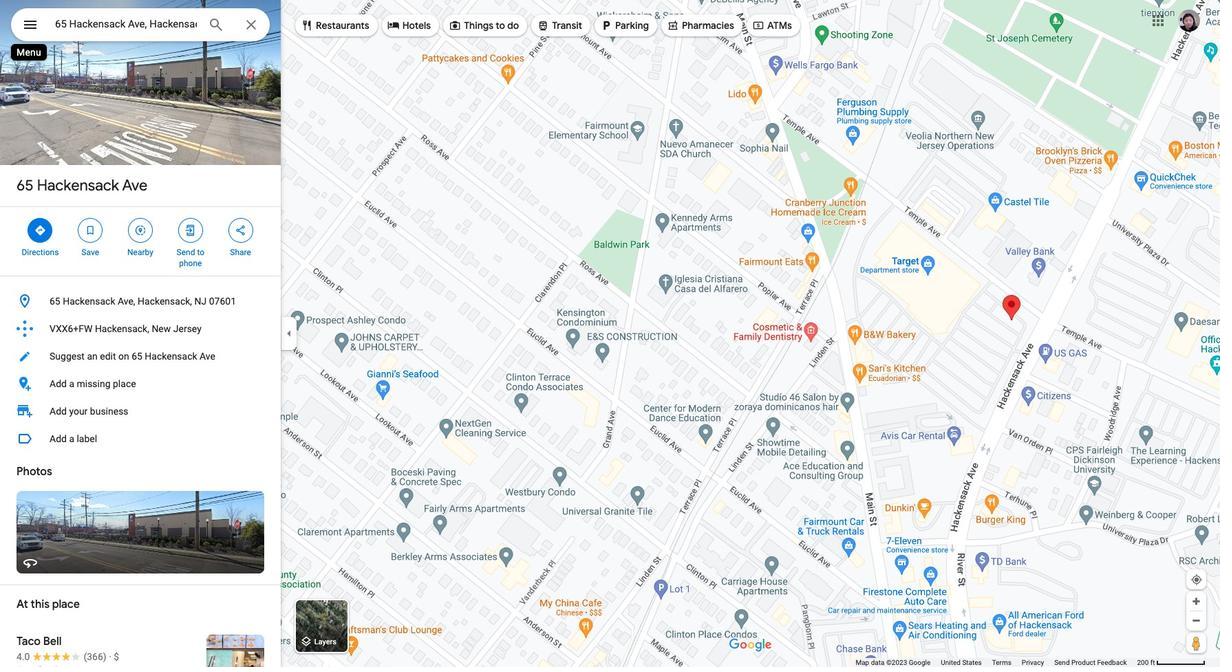Task type: locate. For each thing, give the bounding box(es) containing it.
taco bell
[[17, 635, 62, 649]]

0 horizontal spatial place
[[52, 598, 80, 612]]

send inside button
[[1055, 660, 1070, 667]]

1 horizontal spatial 65
[[50, 296, 60, 307]]

1 a from the top
[[69, 379, 74, 390]]

hackensack down new
[[145, 351, 197, 362]]

to
[[496, 19, 505, 32], [197, 248, 204, 257]]

2 add from the top
[[50, 406, 67, 417]]

1 vertical spatial a
[[69, 434, 74, 445]]

nearby
[[127, 248, 153, 257]]

2 horizontal spatial 65
[[132, 351, 142, 362]]

 things to do
[[449, 18, 519, 33]]

a inside button
[[69, 434, 74, 445]]

a inside button
[[69, 379, 74, 390]]

0 vertical spatial hackensack
[[37, 176, 119, 196]]

65 up vxx6+fw
[[50, 296, 60, 307]]

vxx6+fw
[[50, 324, 93, 335]]

feedback
[[1098, 660, 1127, 667]]

1 vertical spatial 65
[[50, 296, 60, 307]]

send inside send to phone
[[177, 248, 195, 257]]

add a label
[[50, 434, 97, 445]]

0 vertical spatial to
[[496, 19, 505, 32]]

add your business link
[[0, 398, 281, 425]]

google account: michele murakami  
(michele.murakami@adept.ai) image
[[1179, 9, 1201, 31]]

google maps element
[[0, 0, 1221, 668]]

hackensack,
[[138, 296, 192, 307], [95, 324, 149, 335]]

2 vertical spatial hackensack
[[145, 351, 197, 362]]

 hotels
[[387, 18, 431, 33]]

1 add from the top
[[50, 379, 67, 390]]

hackensack up vxx6+fw
[[63, 296, 115, 307]]

$
[[114, 652, 119, 663]]

transit
[[552, 19, 582, 32]]

united states button
[[941, 659, 982, 668]]

hackensack inside 65 hackensack ave, hackensack, nj 07601 button
[[63, 296, 115, 307]]

price: inexpensive image
[[114, 652, 119, 663]]

a left "label" at the bottom of the page
[[69, 434, 74, 445]]

hackensack, up on
[[95, 324, 149, 335]]

add inside button
[[50, 434, 67, 445]]

hackensack
[[37, 176, 119, 196], [63, 296, 115, 307], [145, 351, 197, 362]]

footer
[[856, 659, 1138, 668]]

1 vertical spatial place
[[52, 598, 80, 612]]

none field inside 65 hackensack ave, hackensack, nj 07601 field
[[55, 16, 197, 32]]

add for add a label
[[50, 434, 67, 445]]

send product feedback button
[[1055, 659, 1127, 668]]

2 vertical spatial add
[[50, 434, 67, 445]]

send up phone on the left top of page
[[177, 248, 195, 257]]


[[134, 223, 147, 238]]

65
[[17, 176, 33, 196], [50, 296, 60, 307], [132, 351, 142, 362]]

1 vertical spatial add
[[50, 406, 67, 417]]

a
[[69, 379, 74, 390], [69, 434, 74, 445]]

to inside send to phone
[[197, 248, 204, 257]]

3 add from the top
[[50, 434, 67, 445]]

footer inside google maps element
[[856, 659, 1138, 668]]

hackensack, up new
[[138, 296, 192, 307]]

ave inside button
[[200, 351, 215, 362]]

0 vertical spatial a
[[69, 379, 74, 390]]

1 vertical spatial send
[[1055, 660, 1070, 667]]

ave down jersey
[[200, 351, 215, 362]]

0 vertical spatial add
[[50, 379, 67, 390]]

your
[[69, 406, 88, 417]]

200
[[1138, 660, 1149, 667]]

place
[[113, 379, 136, 390], [52, 598, 80, 612]]

1 horizontal spatial send
[[1055, 660, 1070, 667]]

1 horizontal spatial place
[[113, 379, 136, 390]]

an
[[87, 351, 98, 362]]

2 a from the top
[[69, 434, 74, 445]]

add for add your business
[[50, 406, 67, 417]]

0 horizontal spatial to
[[197, 248, 204, 257]]

suggest an edit on 65 hackensack ave
[[50, 351, 215, 362]]

65 right on
[[132, 351, 142, 362]]

united states
[[941, 660, 982, 667]]

parking
[[616, 19, 649, 32]]

1 vertical spatial hackensack,
[[95, 324, 149, 335]]

0 horizontal spatial ave
[[122, 176, 148, 196]]

add left "label" at the bottom of the page
[[50, 434, 67, 445]]

0 horizontal spatial send
[[177, 248, 195, 257]]

add
[[50, 379, 67, 390], [50, 406, 67, 417], [50, 434, 67, 445]]

directions
[[22, 248, 59, 257]]


[[84, 223, 97, 238]]

65 for 65 hackensack ave
[[17, 176, 33, 196]]

zoom in image
[[1192, 597, 1202, 607]]

vxx6+fw hackensack, new jersey button
[[0, 315, 281, 343]]

None field
[[55, 16, 197, 32]]

footer containing map data ©2023 google
[[856, 659, 1138, 668]]


[[22, 15, 39, 34]]


[[667, 18, 679, 33]]

place down on
[[113, 379, 136, 390]]

to left do
[[496, 19, 505, 32]]


[[34, 223, 46, 238]]

 pharmacies
[[667, 18, 734, 33]]

united
[[941, 660, 961, 667]]

65 up directions
[[17, 176, 33, 196]]

200 ft button
[[1138, 660, 1206, 667]]


[[301, 18, 313, 33]]

1 vertical spatial hackensack
[[63, 296, 115, 307]]

add left your
[[50, 406, 67, 417]]

0 horizontal spatial 65
[[17, 176, 33, 196]]

to up phone on the left top of page
[[197, 248, 204, 257]]

send for send to phone
[[177, 248, 195, 257]]

label
[[77, 434, 97, 445]]

1 vertical spatial to
[[197, 248, 204, 257]]

1 horizontal spatial to
[[496, 19, 505, 32]]

0 vertical spatial place
[[113, 379, 136, 390]]

missing
[[77, 379, 111, 390]]

ave up 
[[122, 176, 148, 196]]

send left product
[[1055, 660, 1070, 667]]

hackensack up 
[[37, 176, 119, 196]]

new
[[152, 324, 171, 335]]

0 vertical spatial 65
[[17, 176, 33, 196]]

add inside button
[[50, 379, 67, 390]]

place right the this
[[52, 598, 80, 612]]

1 horizontal spatial ave
[[200, 351, 215, 362]]

2 vertical spatial 65
[[132, 351, 142, 362]]

send for send product feedback
[[1055, 660, 1070, 667]]

pharmacies
[[682, 19, 734, 32]]

1 vertical spatial ave
[[200, 351, 215, 362]]

(366)
[[84, 652, 106, 663]]

0 vertical spatial send
[[177, 248, 195, 257]]

add down 'suggest'
[[50, 379, 67, 390]]

place inside button
[[113, 379, 136, 390]]

at this place
[[17, 598, 80, 612]]

a left 'missing'
[[69, 379, 74, 390]]

send
[[177, 248, 195, 257], [1055, 660, 1070, 667]]



Task type: vqa. For each thing, say whether or not it's contained in the screenshot.
Show Street View coverage IMAGE
yes



Task type: describe. For each thing, give the bounding box(es) containing it.
terms button
[[993, 659, 1012, 668]]

states
[[963, 660, 982, 667]]

jersey
[[173, 324, 202, 335]]

0 vertical spatial hackensack,
[[138, 296, 192, 307]]

google
[[909, 660, 931, 667]]

65 for 65 hackensack ave, hackensack, nj 07601
[[50, 296, 60, 307]]

map
[[856, 660, 870, 667]]

add a missing place
[[50, 379, 136, 390]]

65 hackensack ave, hackensack, nj 07601 button
[[0, 288, 281, 315]]

actions for 65 hackensack ave region
[[0, 207, 281, 276]]

©2023
[[887, 660, 908, 667]]

 search field
[[11, 8, 270, 44]]

atms
[[768, 19, 792, 32]]

· $
[[109, 652, 119, 663]]

hackensack inside suggest an edit on 65 hackensack ave button
[[145, 351, 197, 362]]

photos
[[17, 465, 52, 479]]

map data ©2023 google
[[856, 660, 931, 667]]

07601
[[209, 296, 236, 307]]

200 ft
[[1138, 660, 1156, 667]]

vxx6+fw hackensack, new jersey
[[50, 324, 202, 335]]

65 Hackensack Ave, Hackensack, NJ 07601 field
[[11, 8, 270, 41]]

add your business
[[50, 406, 128, 417]]

zoom out image
[[1192, 616, 1202, 626]]

 parking
[[600, 18, 649, 33]]

hackensack for ave
[[37, 176, 119, 196]]

 restaurants
[[301, 18, 369, 33]]

collapse side panel image
[[282, 326, 297, 341]]

 atms
[[752, 18, 792, 33]]

a for label
[[69, 434, 74, 445]]

taco
[[17, 635, 41, 649]]

show your location image
[[1191, 574, 1203, 587]]

edit
[[100, 351, 116, 362]]

add for add a missing place
[[50, 379, 67, 390]]

do
[[508, 19, 519, 32]]

65 hackensack ave
[[17, 176, 148, 196]]

product
[[1072, 660, 1096, 667]]

to inside the  things to do
[[496, 19, 505, 32]]

hotels
[[403, 19, 431, 32]]


[[600, 18, 613, 33]]

share
[[230, 248, 251, 257]]

·
[[109, 652, 111, 663]]


[[387, 18, 400, 33]]


[[537, 18, 550, 33]]

suggest
[[50, 351, 85, 362]]

save
[[81, 248, 99, 257]]

at
[[17, 598, 28, 612]]

bell
[[43, 635, 62, 649]]

suggest an edit on 65 hackensack ave button
[[0, 343, 281, 370]]

 transit
[[537, 18, 582, 33]]


[[184, 223, 197, 238]]

data
[[871, 660, 885, 667]]

a for missing
[[69, 379, 74, 390]]

65 hackensack ave main content
[[0, 0, 281, 668]]

layers
[[314, 638, 337, 647]]

4.0 stars 366 reviews image
[[17, 651, 106, 664]]

show street view coverage image
[[1187, 633, 1207, 654]]

4.0
[[17, 652, 30, 663]]

send product feedback
[[1055, 660, 1127, 667]]

terms
[[993, 660, 1012, 667]]

add a missing place button
[[0, 370, 281, 398]]


[[752, 18, 765, 33]]

this
[[31, 598, 50, 612]]

on
[[118, 351, 129, 362]]

0 vertical spatial ave
[[122, 176, 148, 196]]

ft
[[1151, 660, 1156, 667]]

ave,
[[118, 296, 135, 307]]

business
[[90, 406, 128, 417]]

 button
[[11, 8, 50, 44]]

things
[[464, 19, 494, 32]]

privacy
[[1022, 660, 1044, 667]]


[[234, 223, 247, 238]]


[[449, 18, 461, 33]]

add a label button
[[0, 425, 281, 453]]

privacy button
[[1022, 659, 1044, 668]]

nj
[[195, 296, 207, 307]]

send to phone
[[177, 248, 204, 268]]

phone
[[179, 259, 202, 268]]

restaurants
[[316, 19, 369, 32]]

65 hackensack ave, hackensack, nj 07601
[[50, 296, 236, 307]]

hackensack for ave,
[[63, 296, 115, 307]]



